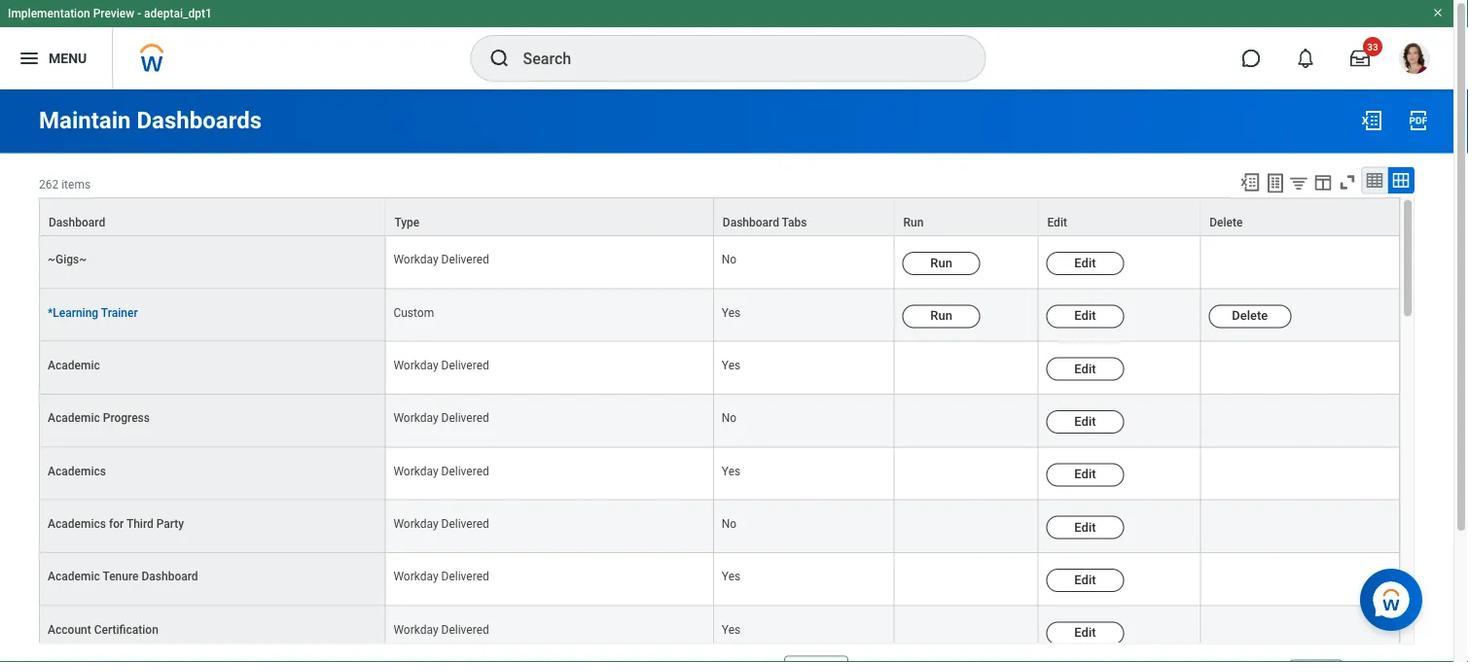 Task type: locate. For each thing, give the bounding box(es) containing it.
1 workday from the top
[[394, 253, 439, 266]]

1 vertical spatial delete
[[1233, 308, 1269, 323]]

0 vertical spatial delete
[[1210, 216, 1243, 229]]

academic
[[48, 358, 100, 372], [48, 411, 100, 425], [48, 570, 100, 584]]

yes for academics
[[722, 464, 741, 478]]

dashboard up ~gigs~ element
[[49, 216, 105, 229]]

workday for academic progress
[[394, 411, 439, 425]]

1 vertical spatial academic
[[48, 411, 100, 425]]

edit
[[1048, 216, 1068, 229], [1075, 255, 1097, 270], [1075, 308, 1097, 323], [1075, 361, 1097, 376], [1075, 414, 1097, 429], [1075, 467, 1097, 481], [1075, 520, 1097, 534], [1075, 573, 1097, 587], [1075, 626, 1097, 640]]

2 delivered from the top
[[441, 358, 489, 372]]

export to excel image
[[1361, 109, 1384, 132]]

workday for account certification
[[394, 623, 439, 636]]

academics for academics element at the left bottom of the page
[[48, 464, 106, 478]]

academic up academics element at the left bottom of the page
[[48, 411, 100, 425]]

2 horizontal spatial dashboard
[[723, 216, 780, 229]]

menu button
[[0, 27, 112, 90]]

delivered for academic
[[441, 358, 489, 372]]

3 edit row from the top
[[39, 448, 1401, 501]]

dashboard
[[49, 216, 105, 229], [723, 216, 780, 229], [142, 570, 198, 584]]

0 vertical spatial run button
[[903, 252, 981, 275]]

5 yes from the top
[[722, 623, 741, 636]]

dashboard button
[[40, 198, 385, 235]]

workday delivered for academic
[[394, 358, 489, 372]]

1 vertical spatial run button
[[903, 305, 981, 328]]

3 no from the top
[[722, 517, 737, 531]]

1 row from the top
[[39, 197, 1401, 236]]

1 delivered from the top
[[441, 253, 489, 266]]

custom
[[394, 306, 434, 319]]

academics left for at the bottom left of page
[[48, 517, 106, 531]]

run inside run popup button
[[904, 216, 924, 229]]

3 workday delivered from the top
[[394, 411, 489, 425]]

3 workday from the top
[[394, 411, 439, 425]]

run for first run button from the bottom of the maintain dashboards main content
[[931, 308, 953, 323]]

~gigs~ element
[[48, 249, 87, 266]]

academic left "tenure"
[[48, 570, 100, 584]]

5 edit row from the top
[[39, 553, 1401, 606]]

adeptai_dpt1
[[144, 7, 212, 20]]

yes for academic tenure dashboard
[[722, 570, 741, 584]]

2 row from the top
[[39, 236, 1401, 289]]

4 workday delivered from the top
[[394, 464, 489, 478]]

6 workday delivered from the top
[[394, 570, 489, 584]]

workday for academics for third party
[[394, 517, 439, 531]]

profile logan mcneil image
[[1400, 43, 1431, 78]]

preview
[[93, 7, 134, 20]]

certification
[[94, 623, 159, 636]]

workday delivered
[[394, 253, 489, 266], [394, 358, 489, 372], [394, 411, 489, 425], [394, 464, 489, 478], [394, 517, 489, 531], [394, 570, 489, 584], [394, 623, 489, 636]]

5 delivered from the top
[[441, 517, 489, 531]]

academic tenure dashboard element
[[48, 566, 198, 584]]

*learning trainer
[[48, 306, 138, 319]]

5 workday from the top
[[394, 517, 439, 531]]

2 academics from the top
[[48, 517, 106, 531]]

6 edit row from the top
[[39, 606, 1401, 659]]

dashboard for dashboard
[[49, 216, 105, 229]]

5 workday delivered from the top
[[394, 517, 489, 531]]

dashboard inside edit row
[[142, 570, 198, 584]]

dashboard right "tenure"
[[142, 570, 198, 584]]

3 row from the top
[[39, 289, 1401, 342]]

edit button
[[1047, 252, 1125, 275], [1047, 305, 1125, 328], [1047, 357, 1125, 381], [1047, 410, 1125, 434], [1047, 463, 1125, 487], [1047, 516, 1125, 539], [1047, 569, 1125, 592], [1047, 622, 1125, 645]]

7 delivered from the top
[[441, 623, 489, 636]]

yes for account certification
[[722, 623, 741, 636]]

academics for academics for third party
[[48, 517, 106, 531]]

dashboard inside popup button
[[49, 216, 105, 229]]

2 edit button from the top
[[1047, 305, 1125, 328]]

account certification
[[48, 623, 159, 636]]

6 delivered from the top
[[441, 570, 489, 584]]

run button
[[903, 252, 981, 275], [903, 305, 981, 328]]

1 run button from the top
[[903, 252, 981, 275]]

-
[[137, 7, 141, 20]]

2 yes from the top
[[722, 358, 741, 372]]

4 delivered from the top
[[441, 464, 489, 478]]

delivered
[[441, 253, 489, 266], [441, 358, 489, 372], [441, 411, 489, 425], [441, 464, 489, 478], [441, 517, 489, 531], [441, 570, 489, 584], [441, 623, 489, 636]]

2 workday from the top
[[394, 358, 439, 372]]

academics
[[48, 464, 106, 478], [48, 517, 106, 531]]

4 yes from the top
[[722, 570, 741, 584]]

search image
[[488, 47, 511, 70]]

items per page element
[[680, 645, 849, 663]]

click to view/edit grid preferences image
[[1313, 172, 1334, 193]]

3 delivered from the top
[[441, 411, 489, 425]]

party
[[156, 517, 184, 531]]

select to filter grid data image
[[1289, 173, 1310, 193]]

cell
[[1201, 236, 1401, 289], [895, 342, 1039, 395], [1201, 342, 1401, 395], [895, 395, 1039, 448], [1201, 395, 1401, 448], [895, 448, 1039, 501], [1201, 448, 1401, 501], [895, 501, 1039, 553], [1201, 501, 1401, 553], [895, 553, 1039, 606], [1201, 553, 1401, 606], [895, 606, 1039, 659], [1201, 606, 1401, 659]]

2 edit row from the top
[[39, 395, 1401, 448]]

academics down academic progress
[[48, 464, 106, 478]]

1 vertical spatial academics
[[48, 517, 106, 531]]

dashboard inside popup button
[[723, 216, 780, 229]]

2 vertical spatial run
[[931, 308, 953, 323]]

no
[[722, 253, 737, 266], [722, 411, 737, 425], [722, 517, 737, 531]]

7 workday delivered from the top
[[394, 623, 489, 636]]

3 academic from the top
[[48, 570, 100, 584]]

delivered for academic progress
[[441, 411, 489, 425]]

1 vertical spatial run
[[931, 255, 953, 270]]

toolbar
[[1231, 167, 1415, 197]]

yes for academic
[[722, 358, 741, 372]]

edit row
[[39, 342, 1401, 395], [39, 395, 1401, 448], [39, 448, 1401, 501], [39, 501, 1401, 553], [39, 553, 1401, 606], [39, 606, 1401, 659]]

run
[[904, 216, 924, 229], [931, 255, 953, 270], [931, 308, 953, 323]]

delete
[[1210, 216, 1243, 229], [1233, 308, 1269, 323]]

delivered for ~gigs~
[[441, 253, 489, 266]]

view printable version (pdf) image
[[1407, 109, 1431, 132]]

1 academic from the top
[[48, 358, 100, 372]]

export to worksheets image
[[1264, 172, 1288, 195]]

no for for
[[722, 517, 737, 531]]

run for 2nd run button from the bottom of the maintain dashboards main content
[[931, 255, 953, 270]]

academic tenure dashboard
[[48, 570, 198, 584]]

academic for academic tenure dashboard
[[48, 570, 100, 584]]

delivered for academics for third party
[[441, 517, 489, 531]]

dashboard left the tabs on the right top of page
[[723, 216, 780, 229]]

yes
[[722, 306, 741, 319], [722, 358, 741, 372], [722, 464, 741, 478], [722, 570, 741, 584], [722, 623, 741, 636]]

0 horizontal spatial dashboard
[[49, 216, 105, 229]]

tabs
[[782, 216, 807, 229]]

2 vertical spatial no
[[722, 517, 737, 531]]

7 workday from the top
[[394, 623, 439, 636]]

262
[[39, 178, 59, 191]]

0 vertical spatial academics
[[48, 464, 106, 478]]

3 edit button from the top
[[1047, 357, 1125, 381]]

workday for ~gigs~
[[394, 253, 439, 266]]

1 yes from the top
[[722, 306, 741, 319]]

2 no from the top
[[722, 411, 737, 425]]

delete inside popup button
[[1210, 216, 1243, 229]]

4 workday from the top
[[394, 464, 439, 478]]

2 vertical spatial academic
[[48, 570, 100, 584]]

academics element
[[48, 460, 106, 478]]

1 horizontal spatial dashboard
[[142, 570, 198, 584]]

7 edit button from the top
[[1047, 569, 1125, 592]]

delete inside button
[[1233, 308, 1269, 323]]

implementation preview -   adeptai_dpt1
[[8, 7, 212, 20]]

row
[[39, 197, 1401, 236], [39, 236, 1401, 289], [39, 289, 1401, 342]]

0 vertical spatial no
[[722, 253, 737, 266]]

6 workday from the top
[[394, 570, 439, 584]]

export to excel image
[[1240, 172, 1261, 193]]

2 workday delivered from the top
[[394, 358, 489, 372]]

1 vertical spatial no
[[722, 411, 737, 425]]

33
[[1368, 41, 1379, 53]]

academic down *learning
[[48, 358, 100, 372]]

0 vertical spatial academic
[[48, 358, 100, 372]]

3 yes from the top
[[722, 464, 741, 478]]

~gigs~
[[48, 253, 87, 266]]

1 workday delivered from the top
[[394, 253, 489, 266]]

tenure
[[103, 570, 139, 584]]

workday
[[394, 253, 439, 266], [394, 358, 439, 372], [394, 411, 439, 425], [394, 464, 439, 478], [394, 517, 439, 531], [394, 570, 439, 584], [394, 623, 439, 636]]

6 edit button from the top
[[1047, 516, 1125, 539]]

1 academics from the top
[[48, 464, 106, 478]]

0 vertical spatial run
[[904, 216, 924, 229]]

2 academic from the top
[[48, 411, 100, 425]]

delete for delete button
[[1233, 308, 1269, 323]]



Task type: describe. For each thing, give the bounding box(es) containing it.
edit button
[[1039, 198, 1200, 235]]

4 edit button from the top
[[1047, 410, 1125, 434]]

1 no from the top
[[722, 253, 737, 266]]

workday for academics
[[394, 464, 439, 478]]

academic element
[[48, 355, 100, 372]]

menu
[[49, 50, 87, 66]]

2 run button from the top
[[903, 305, 981, 328]]

academics for third party
[[48, 517, 184, 531]]

*learning trainer link
[[48, 302, 138, 319]]

*learning
[[48, 306, 98, 319]]

academic progress element
[[48, 407, 150, 425]]

items
[[61, 178, 91, 191]]

dashboard tabs
[[723, 216, 807, 229]]

row containing dashboard
[[39, 197, 1401, 236]]

maintain
[[39, 107, 131, 134]]

workday delivered for academic tenure dashboard
[[394, 570, 489, 584]]

delete for delete popup button
[[1210, 216, 1243, 229]]

delivered for academic tenure dashboard
[[441, 570, 489, 584]]

maintain dashboards
[[39, 107, 262, 134]]

no for progress
[[722, 411, 737, 425]]

33 button
[[1339, 37, 1383, 80]]

262 items
[[39, 178, 91, 191]]

dashboard tabs button
[[714, 198, 894, 235]]

menu banner
[[0, 0, 1454, 90]]

expand table image
[[1392, 171, 1411, 190]]

academic progress
[[48, 411, 150, 425]]

maintain dashboards main content
[[0, 90, 1454, 663]]

implementation
[[8, 7, 90, 20]]

1 edit button from the top
[[1047, 252, 1125, 275]]

dashboard for dashboard tabs
[[723, 216, 780, 229]]

workday delivered for academics
[[394, 464, 489, 478]]

edit inside edit popup button
[[1048, 216, 1068, 229]]

run button
[[895, 198, 1038, 235]]

Search Workday  search field
[[523, 37, 946, 80]]

run for run popup button
[[904, 216, 924, 229]]

1 edit row from the top
[[39, 342, 1401, 395]]

academics for third party element
[[48, 513, 184, 531]]

4 edit row from the top
[[39, 501, 1401, 553]]

workday delivered for academic progress
[[394, 411, 489, 425]]

toolbar inside maintain dashboards main content
[[1231, 167, 1415, 197]]

justify image
[[18, 47, 41, 70]]

delivered for academics
[[441, 464, 489, 478]]

trainer
[[101, 306, 138, 319]]

third
[[126, 517, 154, 531]]

workday delivered for academics for third party
[[394, 517, 489, 531]]

workday for academic tenure dashboard
[[394, 570, 439, 584]]

delete button
[[1201, 198, 1400, 235]]

academic for academic element
[[48, 358, 100, 372]]

8 edit button from the top
[[1047, 622, 1125, 645]]

for
[[109, 517, 124, 531]]

fullscreen image
[[1337, 172, 1359, 193]]

workday delivered for ~gigs~
[[394, 253, 489, 266]]

delete button
[[1209, 305, 1292, 328]]

workday delivered for account certification
[[394, 623, 489, 636]]

type
[[395, 216, 420, 229]]

close environment banner image
[[1433, 7, 1444, 18]]

inbox large image
[[1351, 49, 1370, 68]]

notifications large image
[[1297, 49, 1316, 68]]

account
[[48, 623, 91, 636]]

type button
[[386, 198, 713, 235]]

delivered for account certification
[[441, 623, 489, 636]]

table image
[[1366, 171, 1385, 190]]

dashboards
[[137, 107, 262, 134]]

academic for academic progress
[[48, 411, 100, 425]]

account certification element
[[48, 619, 159, 636]]

progress
[[103, 411, 150, 425]]

workday for academic
[[394, 358, 439, 372]]

5 edit button from the top
[[1047, 463, 1125, 487]]



Task type: vqa. For each thing, say whether or not it's contained in the screenshot.


